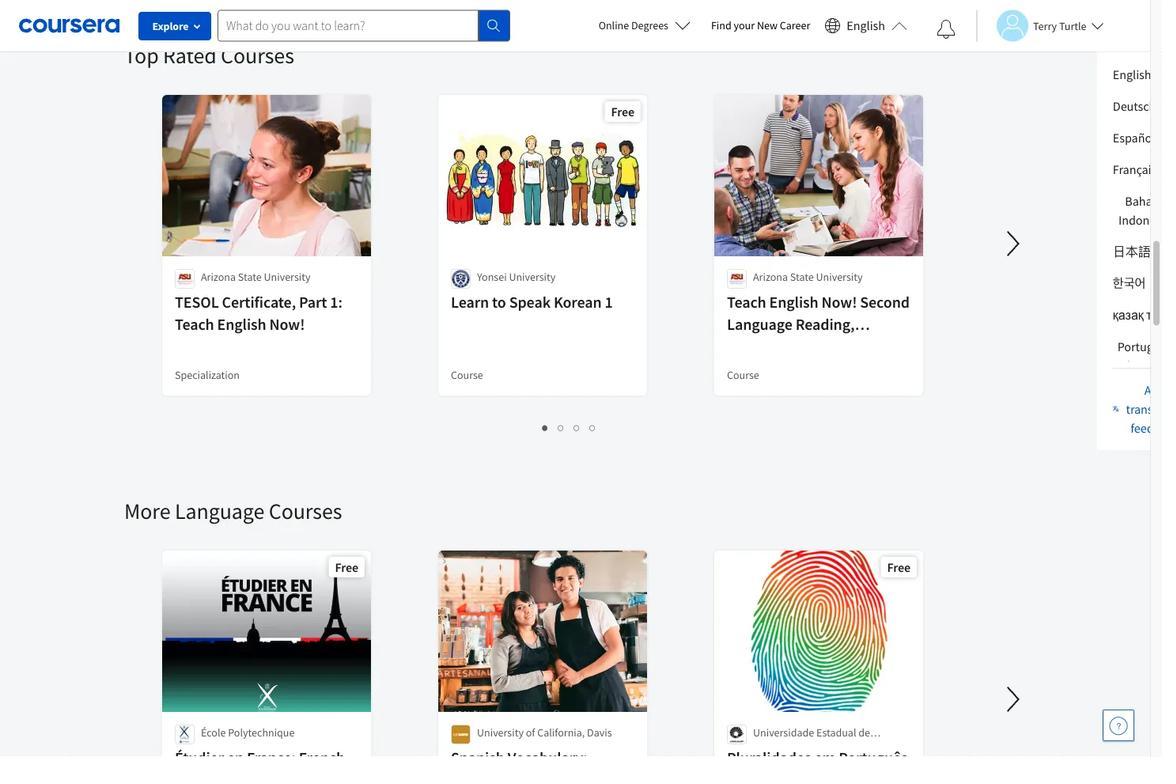 Task type: describe. For each thing, give the bounding box(es) containing it.
tesol
[[175, 292, 219, 312]]

école
[[201, 725, 226, 740]]

writing,
[[727, 337, 780, 356]]

yonsei
[[477, 270, 507, 284]]

français
[[1112, 161, 1156, 177]]

learn to speak korean 1
[[451, 292, 613, 312]]

add
[[1144, 382, 1162, 398]]

more language courses
[[124, 497, 342, 525]]

online degrees
[[599, 18, 668, 32]]

3
[[574, 419, 580, 434]]

bahasa indones
[[1118, 193, 1162, 228]]

arizona state university for english
[[753, 270, 863, 284]]

certificate,
[[222, 292, 296, 312]]

coursera image
[[19, 13, 119, 38]]

arizona for certificate,
[[201, 270, 236, 284]]

2
[[558, 419, 564, 434]]

terry turtle
[[1033, 19, 1087, 33]]

universidade estadual de campinas image
[[727, 725, 747, 744]]

add transl
[[1126, 382, 1162, 436]]

korean
[[554, 292, 602, 312]]

reading,
[[796, 314, 855, 334]]

state for certificate,
[[238, 270, 262, 284]]

find your new career
[[711, 18, 810, 32]]

next slide image
[[994, 225, 1032, 263]]

école polytechnique
[[201, 725, 295, 740]]

universidade
[[753, 725, 814, 740]]

日本語
[[1112, 244, 1150, 259]]

école polytechnique image
[[175, 725, 195, 744]]

universidade estadual de campinas
[[753, 725, 870, 755]]

and
[[783, 337, 809, 356]]

state for english
[[790, 270, 814, 284]]

free for learn to speak korean 1
[[611, 104, 634, 119]]

courses for top rated courses
[[221, 42, 294, 69]]

estadual
[[816, 725, 856, 740]]

learn
[[451, 292, 489, 312]]

What do you want to learn? text field
[[218, 10, 479, 42]]

your
[[734, 18, 755, 32]]

university of california, davis image
[[451, 725, 471, 744]]

list inside top rated courses carousel element
[[164, 418, 975, 436]]

help center image
[[1109, 716, 1128, 735]]

career
[[780, 18, 810, 32]]

bahasa
[[1125, 193, 1162, 209]]

university up learn to speak korean 1
[[509, 270, 556, 284]]

1:
[[330, 292, 342, 312]]

terry turtle button
[[976, 10, 1104, 42]]

courses for more language courses
[[269, 497, 342, 525]]

қазақ
[[1112, 307, 1143, 323]]

top rated courses carousel element
[[124, 0, 1162, 449]]

to
[[492, 292, 506, 312]]

한국어 button
[[1100, 267, 1162, 299]]

of
[[526, 725, 535, 740]]

turtle
[[1059, 19, 1087, 33]]

new
[[757, 18, 778, 32]]

find your new career link
[[703, 16, 818, 36]]

online degrees button
[[586, 8, 703, 43]]

california,
[[537, 725, 585, 740]]

arizona state university image for teach english now! second language reading, writing, and grammar
[[727, 269, 747, 289]]

yonsei university image
[[451, 269, 471, 289]]

explore button
[[138, 12, 211, 40]]



Task type: locate. For each thing, give the bounding box(es) containing it.
4
[[590, 419, 596, 434]]

1 horizontal spatial arizona
[[753, 270, 788, 284]]

0 horizontal spatial arizona
[[201, 270, 236, 284]]

2 arizona state university from the left
[[753, 270, 863, 284]]

now! inside the teach english now! second language reading, writing, and grammar
[[822, 292, 857, 312]]

0 vertical spatial courses
[[221, 42, 294, 69]]

teach english now! second language reading, writing, and grammar
[[727, 292, 910, 356]]

1 vertical spatial now!
[[269, 314, 305, 334]]

4 button
[[585, 418, 601, 436]]

1 vertical spatial courses
[[269, 497, 342, 525]]

2 course from the left
[[727, 368, 759, 382]]

english
[[847, 18, 885, 34], [1112, 66, 1151, 82], [769, 292, 818, 312], [217, 314, 266, 334]]

course down writing,
[[727, 368, 759, 382]]

0 horizontal spatial state
[[238, 270, 262, 284]]

日本語 button
[[1100, 236, 1162, 267]]

speak
[[509, 292, 551, 312]]

1 vertical spatial 1
[[542, 419, 549, 434]]

arizona state university image
[[175, 269, 195, 289], [727, 269, 747, 289]]

1 horizontal spatial arizona state university
[[753, 270, 863, 284]]

2 button
[[553, 418, 569, 436]]

español
[[1112, 130, 1155, 146]]

1 arizona from the left
[[201, 270, 236, 284]]

arizona state university for certificate,
[[201, 270, 310, 284]]

1 horizontal spatial english button
[[1100, 59, 1162, 90]]

degrees
[[631, 18, 668, 32]]

한국어
[[1112, 275, 1145, 291]]

top rated courses
[[124, 42, 294, 69]]

portuguê
[[1117, 339, 1162, 373]]

list
[[164, 418, 975, 436]]

now! up reading,
[[822, 292, 857, 312]]

english up deutsch button at the top right
[[1112, 66, 1151, 82]]

1 horizontal spatial language
[[727, 314, 792, 334]]

portuguê button
[[1100, 331, 1162, 381]]

language
[[727, 314, 792, 334], [175, 497, 264, 525]]

1 inside button
[[542, 419, 549, 434]]

0 vertical spatial now!
[[822, 292, 857, 312]]

university left of
[[477, 725, 524, 740]]

course
[[451, 368, 483, 382], [727, 368, 759, 382]]

campinas
[[753, 741, 799, 755]]

1 horizontal spatial course
[[727, 368, 759, 382]]

arizona state university up certificate,
[[201, 270, 310, 284]]

1 state from the left
[[238, 270, 262, 284]]

more
[[124, 497, 170, 525]]

language up writing,
[[727, 314, 792, 334]]

arizona state university image up tesol
[[175, 269, 195, 289]]

course for teach english now! second language reading, writing, and grammar
[[727, 368, 759, 382]]

1
[[605, 292, 613, 312], [542, 419, 549, 434]]

1 horizontal spatial teach
[[727, 292, 766, 312]]

1 vertical spatial english button
[[1100, 59, 1162, 90]]

1 left 2 button
[[542, 419, 549, 434]]

1 vertical spatial language
[[175, 497, 264, 525]]

2 state from the left
[[790, 270, 814, 284]]

deutsch button
[[1100, 90, 1162, 122]]

1 horizontal spatial state
[[790, 270, 814, 284]]

course for learn to speak korean 1
[[451, 368, 483, 382]]

0 vertical spatial language
[[727, 314, 792, 334]]

state up certificate,
[[238, 270, 262, 284]]

қазақ тілі button
[[1100, 299, 1162, 331]]

1 course from the left
[[451, 368, 483, 382]]

university up reading,
[[816, 270, 863, 284]]

free inside top rated courses carousel element
[[611, 104, 634, 119]]

español button
[[1100, 122, 1162, 153]]

state
[[238, 270, 262, 284], [790, 270, 814, 284]]

1 vertical spatial teach
[[175, 314, 214, 334]]

arizona
[[201, 270, 236, 284], [753, 270, 788, 284]]

specialization
[[175, 368, 240, 382]]

university
[[264, 270, 310, 284], [509, 270, 556, 284], [816, 270, 863, 284], [477, 725, 524, 740]]

1 arizona state university image from the left
[[175, 269, 195, 289]]

teach
[[727, 292, 766, 312], [175, 314, 214, 334]]

1 horizontal spatial now!
[[822, 292, 857, 312]]

language inside more language courses carousel element
[[175, 497, 264, 525]]

university up part
[[264, 270, 310, 284]]

2 horizontal spatial free
[[887, 559, 910, 575]]

қазақ тілі
[[1112, 307, 1162, 323]]

arizona state university up the teach english now! second language reading, writing, and grammar
[[753, 270, 863, 284]]

teach down tesol
[[175, 314, 214, 334]]

more language courses carousel element
[[124, 449, 1162, 757]]

0 vertical spatial english button
[[818, 0, 914, 51]]

arizona up the teach english now! second language reading, writing, and grammar
[[753, 270, 788, 284]]

arizona up tesol
[[201, 270, 236, 284]]

english button up the deutsch
[[1100, 59, 1162, 90]]

0 horizontal spatial arizona state university image
[[175, 269, 195, 289]]

language inside the teach english now! second language reading, writing, and grammar
[[727, 314, 792, 334]]

2 arizona state university image from the left
[[727, 269, 747, 289]]

state up the teach english now! second language reading, writing, and grammar
[[790, 270, 814, 284]]

1 arizona state university from the left
[[201, 270, 310, 284]]

0 horizontal spatial english button
[[818, 0, 914, 51]]

0 horizontal spatial course
[[451, 368, 483, 382]]

teach inside tesol certificate, part 1: teach english now!
[[175, 314, 214, 334]]

university inside "link"
[[477, 725, 524, 740]]

english button for español button
[[1100, 59, 1162, 90]]

yonsei university
[[477, 270, 556, 284]]

arizona for english
[[753, 270, 788, 284]]

2 arizona from the left
[[753, 270, 788, 284]]

de
[[858, 725, 870, 740]]

teach up writing,
[[727, 292, 766, 312]]

davis
[[587, 725, 612, 740]]

1 horizontal spatial free
[[611, 104, 634, 119]]

language right more
[[175, 497, 264, 525]]

0 vertical spatial teach
[[727, 292, 766, 312]]

0 horizontal spatial language
[[175, 497, 264, 525]]

english inside tesol certificate, part 1: teach english now!
[[217, 314, 266, 334]]

polytechnique
[[228, 725, 295, 740]]

next slide image
[[994, 680, 1032, 718]]

arizona state university image up writing,
[[727, 269, 747, 289]]

top
[[124, 42, 159, 69]]

0 horizontal spatial 1
[[542, 419, 549, 434]]

english up reading,
[[769, 292, 818, 312]]

show notifications image
[[937, 20, 956, 39]]

3 button
[[569, 418, 585, 436]]

second
[[860, 292, 910, 312]]

tesol certificate, part 1: teach english now!
[[175, 292, 342, 334]]

0 vertical spatial 1
[[605, 292, 613, 312]]

english down certificate,
[[217, 314, 266, 334]]

add transl button
[[1106, 374, 1162, 444]]

english menu
[[1100, 59, 1162, 381]]

1 horizontal spatial 1
[[605, 292, 613, 312]]

1 horizontal spatial arizona state university image
[[727, 269, 747, 289]]

rated
[[163, 42, 216, 69]]

terry
[[1033, 19, 1057, 33]]

list containing 1
[[164, 418, 975, 436]]

0 horizontal spatial free
[[335, 559, 358, 575]]

now! inside tesol certificate, part 1: teach english now!
[[269, 314, 305, 334]]

explore
[[152, 19, 189, 33]]

english inside the teach english now! second language reading, writing, and grammar
[[769, 292, 818, 312]]

free for universidade estadual de campinas
[[887, 559, 910, 575]]

english button
[[818, 0, 914, 51], [1100, 59, 1162, 90]]

1 right korean
[[605, 292, 613, 312]]

deutsch
[[1112, 98, 1156, 114]]

university of california, davis
[[477, 725, 612, 740]]

university of california, davis link
[[437, 549, 649, 757]]

grammar
[[812, 337, 876, 356]]

english button for terry turtle dropdown button
[[818, 0, 914, 51]]

now!
[[822, 292, 857, 312], [269, 314, 305, 334]]

english inside english menu
[[1112, 66, 1151, 82]]

français button
[[1100, 153, 1162, 185]]

0 horizontal spatial now!
[[269, 314, 305, 334]]

bahasa indones button
[[1100, 185, 1162, 236]]

0 horizontal spatial arizona state university
[[201, 270, 310, 284]]

1 button
[[538, 418, 553, 436]]

teach inside the teach english now! second language reading, writing, and grammar
[[727, 292, 766, 312]]

english right career
[[847, 18, 885, 34]]

online
[[599, 18, 629, 32]]

arizona state university
[[201, 270, 310, 284], [753, 270, 863, 284]]

0 horizontal spatial teach
[[175, 314, 214, 334]]

english button right career
[[818, 0, 914, 51]]

find
[[711, 18, 731, 32]]

тілі
[[1146, 307, 1162, 323]]

arizona state university image for tesol certificate, part 1: teach english now!
[[175, 269, 195, 289]]

free for école polytechnique
[[335, 559, 358, 575]]

now! down part
[[269, 314, 305, 334]]

courses
[[221, 42, 294, 69], [269, 497, 342, 525]]

None search field
[[218, 10, 510, 42]]

part
[[299, 292, 327, 312]]

course down learn
[[451, 368, 483, 382]]

free
[[611, 104, 634, 119], [335, 559, 358, 575], [887, 559, 910, 575]]



Task type: vqa. For each thing, say whether or not it's contained in the screenshot.
Visit the learner help center 'link'
no



